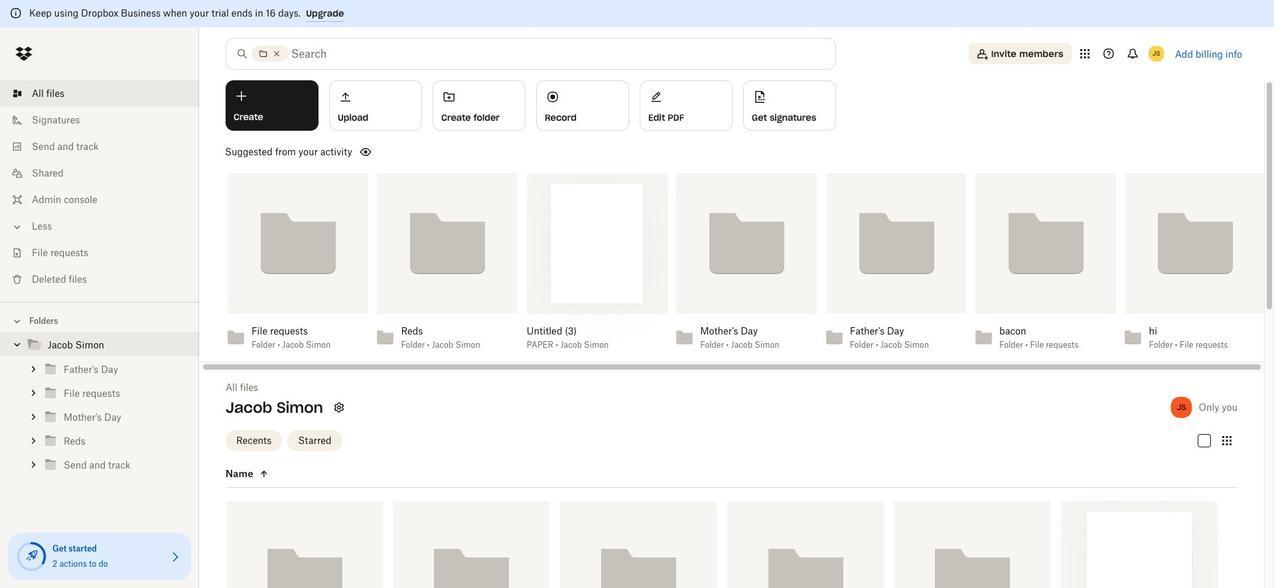 Task type: describe. For each thing, give the bounding box(es) containing it.
folder settings image
[[331, 400, 347, 416]]

folder, mother's day row
[[561, 501, 717, 588]]

folder, send and track row
[[895, 501, 1051, 588]]



Task type: vqa. For each thing, say whether or not it's contained in the screenshot.
the rightmost A
no



Task type: locate. For each thing, give the bounding box(es) containing it.
folder, file requests row
[[393, 501, 550, 588]]

dropbox image
[[11, 41, 37, 67]]

Search in folder "Jacob Simon" text field
[[291, 46, 809, 62]]

alert
[[0, 0, 1275, 27]]

list item
[[0, 80, 199, 107]]

group
[[0, 357, 199, 477]]

file, _ getting started with dropbox paper.paper row
[[1062, 501, 1218, 588]]

folder, father's day row
[[226, 501, 383, 588]]

list
[[0, 72, 199, 302]]

folder, reds row
[[728, 501, 884, 588]]

less image
[[11, 220, 24, 234]]



